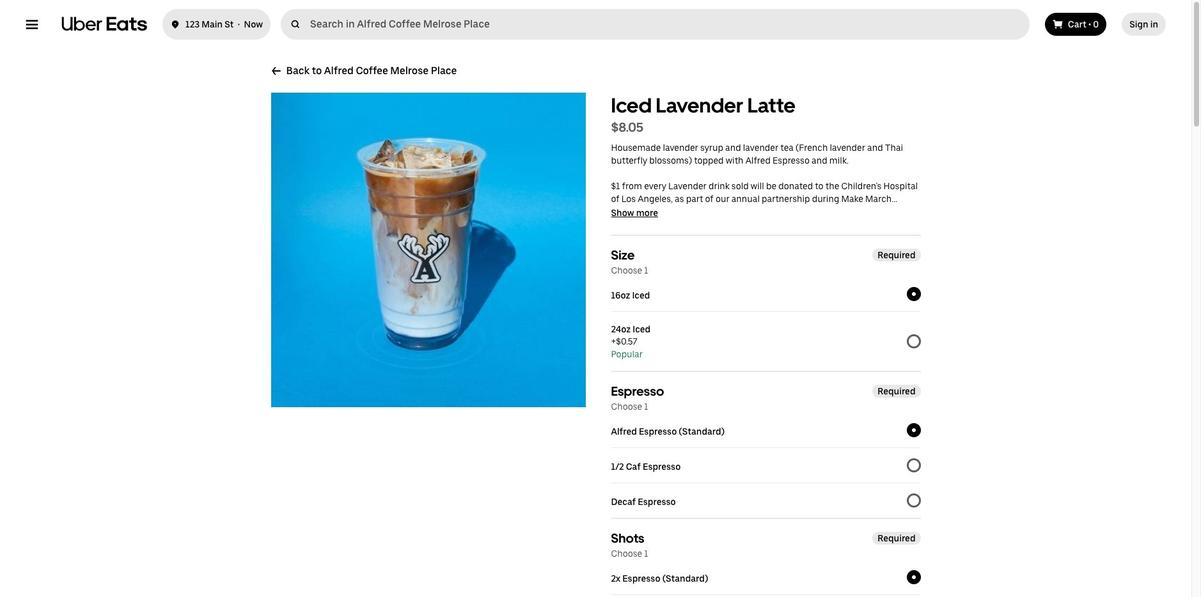 Task type: vqa. For each thing, say whether or not it's contained in the screenshot.
Main Navigation Menu icon
yes



Task type: locate. For each thing, give the bounding box(es) containing it.
go back image
[[271, 66, 281, 76]]

deliver to image
[[170, 17, 180, 32]]



Task type: describe. For each thing, give the bounding box(es) containing it.
Search in Alfred Coffee Melrose Place text field
[[310, 18, 1025, 30]]

uber eats home image
[[61, 17, 147, 32]]

main navigation menu image
[[26, 18, 38, 31]]



